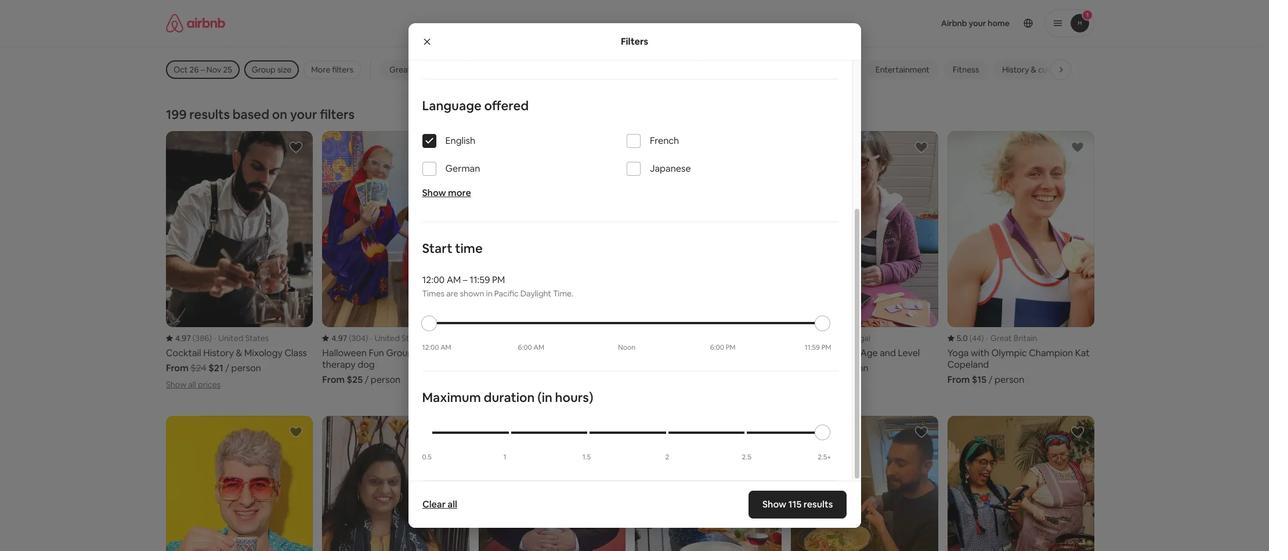 Task type: locate. For each thing, give the bounding box(es) containing it.
· inside cocktail history & mixology class group
[[214, 333, 216, 344]]

1 ) from the left
[[209, 333, 212, 344]]

from for from $24 $21 / person show all prices
[[166, 362, 189, 374]]

44
[[821, 333, 830, 344], [973, 333, 982, 344]]

person inside halloween fun grouptarot with a therapy dog group
[[371, 374, 401, 386]]

) inside yoga with olympic champion kat copeland group
[[982, 333, 985, 344]]

4.97 inside halloween fun grouptarot with a therapy dog group
[[332, 333, 347, 344]]

1 horizontal spatial states
[[402, 333, 425, 344]]

0 horizontal spatial united
[[218, 333, 244, 344]]

2.5
[[742, 453, 752, 462]]

entertainment element
[[876, 64, 930, 75]]

1 4.97 from the left
[[175, 333, 191, 344]]

person down the 6:00 am
[[535, 362, 565, 374]]

0 horizontal spatial 11:59
[[470, 274, 490, 286]]

0 vertical spatial all
[[188, 380, 196, 390]]

from inside from $24 $21 / person show all prices
[[166, 362, 189, 374]]

( inside cocktail history & mixology class group
[[193, 333, 195, 344]]

) inside halloween fun grouptarot with a therapy dog group
[[366, 333, 368, 344]]

· united states inside cocktail history & mixology class group
[[214, 333, 269, 344]]

· united states inside halloween fun grouptarot with a therapy dog group
[[371, 333, 425, 344]]

great left 'britain'
[[991, 333, 1013, 344]]

united
[[218, 333, 244, 344], [375, 333, 400, 344]]

$25
[[347, 374, 363, 386]]

4.97 ( 386 )
[[175, 333, 212, 344]]

1 vertical spatial results
[[804, 499, 834, 511]]

1 · from the left
[[214, 333, 216, 344]]

0.5
[[422, 453, 432, 462]]

/ right $3
[[529, 362, 533, 374]]

am left –
[[447, 274, 461, 286]]

1 · united states from the left
[[214, 333, 269, 344]]

2 vertical spatial show
[[763, 499, 787, 511]]

from left $25
[[322, 374, 345, 386]]

2 horizontal spatial show
[[763, 499, 787, 511]]

) up $21
[[209, 333, 212, 344]]

save this experience image for from $16
[[915, 141, 929, 154]]

based
[[233, 106, 270, 123]]

save this experience image
[[289, 141, 303, 154], [915, 141, 929, 154], [1071, 141, 1085, 154], [289, 425, 303, 439], [602, 425, 616, 439]]

/ right $25
[[365, 374, 369, 386]]

1 states from the left
[[245, 333, 269, 344]]

from left the $24
[[166, 362, 189, 374]]

all left "prices"
[[188, 380, 196, 390]]

1 12:00 from the top
[[422, 274, 445, 286]]

( up the $24
[[193, 333, 195, 344]]

for
[[413, 64, 424, 75]]

· right 386
[[214, 333, 216, 344]]

/ for from $15 / person
[[989, 374, 993, 386]]

1 vertical spatial great
[[991, 333, 1013, 344]]

2 · from the left
[[371, 333, 373, 344]]

offered
[[485, 98, 529, 114]]

/ right $21
[[225, 362, 229, 374]]

( inside halloween fun grouptarot with a therapy dog group
[[349, 333, 352, 344]]

person inside from $24 $21 / person show all prices
[[231, 362, 261, 374]]

daylight
[[521, 289, 552, 299]]

person for from $16 / person
[[839, 362, 869, 374]]

( up $25
[[349, 333, 352, 344]]

12:00 down times
[[422, 343, 439, 352]]

· united states
[[214, 333, 269, 344], [371, 333, 425, 344]]

clear
[[422, 499, 446, 511]]

am inside 12:00 am – 11:59 pm times are shown in pacific daylight time.
[[447, 274, 461, 286]]

0 horizontal spatial (
[[193, 333, 195, 344]]

1 horizontal spatial ·
[[371, 333, 373, 344]]

) up from $25 / person
[[366, 333, 368, 344]]

all right clear
[[448, 499, 457, 511]]

results right 199
[[189, 106, 230, 123]]

( for from $15
[[970, 333, 973, 344]]

0 horizontal spatial pm
[[492, 274, 505, 286]]

history
[[1003, 64, 1030, 75]]

44 right 5.0
[[973, 333, 982, 344]]

4 ) from the left
[[982, 333, 985, 344]]

from inside origami for any age and level group
[[792, 362, 814, 374]]

from $25 / person
[[322, 374, 401, 386]]

1 vertical spatial 11:59
[[805, 343, 821, 352]]

) for from $25
[[366, 333, 368, 344]]

1 horizontal spatial 6:00
[[711, 343, 725, 352]]

6:00
[[518, 343, 532, 352], [711, 343, 725, 352]]

hours)
[[555, 390, 594, 406]]

4.97
[[175, 333, 191, 344], [332, 333, 347, 344]]

states down times
[[402, 333, 425, 344]]

from inside halloween fun grouptarot with a therapy dog group
[[322, 374, 345, 386]]

history & culture button
[[994, 60, 1074, 80]]

person for from $25 / person
[[371, 374, 401, 386]]

states inside halloween fun grouptarot with a therapy dog group
[[402, 333, 425, 344]]

culture
[[1039, 64, 1065, 75]]

states inside cocktail history & mixology class group
[[245, 333, 269, 344]]

1 horizontal spatial results
[[804, 499, 834, 511]]

11:59 up $16
[[805, 343, 821, 352]]

filters right your
[[320, 106, 355, 123]]

am up 'maximum'
[[441, 343, 452, 352]]

· for from
[[214, 333, 216, 344]]

3 ) from the left
[[830, 333, 833, 344]]

from for from $4 $3 / person
[[479, 362, 501, 374]]

1 vertical spatial 12:00
[[422, 343, 439, 352]]

1 vertical spatial show
[[166, 380, 186, 390]]

12:00 for 12:00 am
[[422, 343, 439, 352]]

4.97 for from $25
[[332, 333, 347, 344]]

1 horizontal spatial pm
[[726, 343, 736, 352]]

1 horizontal spatial 44
[[973, 333, 982, 344]]

all inside button
[[448, 499, 457, 511]]

/ right "$15"
[[989, 374, 993, 386]]

2 states from the left
[[402, 333, 425, 344]]

) inside cocktail history & mixology class group
[[209, 333, 212, 344]]

0 horizontal spatial 6:00
[[518, 343, 532, 352]]

· right 304
[[371, 333, 373, 344]]

maximum
[[422, 390, 481, 406]]

3 ( from the left
[[970, 333, 973, 344]]

11:59 inside 12:00 am – 11:59 pm times are shown in pacific daylight time.
[[470, 274, 490, 286]]

0 horizontal spatial · united states
[[214, 333, 269, 344]]

1 horizontal spatial all
[[448, 499, 457, 511]]

history & culture
[[1003, 64, 1065, 75]]

2 · united states from the left
[[371, 333, 425, 344]]

0 vertical spatial great
[[390, 64, 411, 75]]

filters
[[332, 64, 354, 75], [320, 106, 355, 123]]

1.5
[[583, 453, 591, 462]]

am
[[447, 274, 461, 286], [441, 343, 452, 352], [534, 343, 545, 352]]

· great britain
[[987, 333, 1038, 344]]

1 horizontal spatial 11:59
[[805, 343, 821, 352]]

/ right $16
[[833, 362, 837, 374]]

person inside origami for any age and level group
[[839, 362, 869, 374]]

results inside the show 115 results link
[[804, 499, 834, 511]]

· inside halloween fun grouptarot with a therapy dog group
[[371, 333, 373, 344]]

2 horizontal spatial ·
[[987, 333, 989, 344]]

2 44 from the left
[[973, 333, 982, 344]]

/ for from $25 / person
[[365, 374, 369, 386]]

save this experience image inside origami for any age and level group
[[915, 141, 929, 154]]

person right $25
[[371, 374, 401, 386]]

) inside origami for any age and level group
[[830, 333, 833, 344]]

show left 115
[[763, 499, 787, 511]]

group
[[422, 0, 839, 80]]

great left for
[[390, 64, 411, 75]]

show left "prices"
[[166, 380, 186, 390]]

rating 4.95 out of 5; 44 reviews image
[[792, 333, 833, 344]]

from
[[166, 362, 189, 374], [479, 362, 501, 374], [792, 362, 814, 374], [322, 374, 345, 386], [948, 374, 971, 386]]

states right 386
[[245, 333, 269, 344]]

5.0
[[957, 333, 968, 344]]

199 results based on your filters
[[166, 106, 355, 123]]

save this experience image inside cocktail history & mixology class group
[[289, 141, 303, 154]]

0 horizontal spatial 4.97
[[175, 333, 191, 344]]

1 horizontal spatial · united states
[[371, 333, 425, 344]]

person
[[231, 362, 261, 374], [535, 362, 565, 374], [839, 362, 869, 374], [371, 374, 401, 386], [995, 374, 1025, 386]]

origami for any age and level group
[[792, 131, 939, 374]]

person down portugal
[[839, 362, 869, 374]]

( inside yoga with olympic champion kat copeland group
[[970, 333, 973, 344]]

11:59 right –
[[470, 274, 490, 286]]

am for 6:00 am
[[534, 343, 545, 352]]

2 united from the left
[[375, 333, 400, 344]]

language offered
[[422, 98, 529, 114]]

0 horizontal spatial ·
[[214, 333, 216, 344]]

0 vertical spatial filters
[[332, 64, 354, 75]]

1 horizontal spatial show
[[422, 187, 446, 199]]

0 horizontal spatial results
[[189, 106, 230, 123]]

0 horizontal spatial show
[[166, 380, 186, 390]]

save this experience image
[[446, 141, 460, 154], [446, 425, 460, 439], [759, 425, 772, 439], [915, 425, 929, 439], [1071, 425, 1085, 439]]

) right the '4.95'
[[830, 333, 833, 344]]

show 115 results link
[[749, 491, 847, 519]]

person right $21
[[231, 362, 261, 374]]

time
[[455, 240, 483, 257]]

results right 115
[[804, 499, 834, 511]]

1 6:00 from the left
[[518, 343, 532, 352]]

show all prices button
[[166, 380, 221, 390]]

12:00 am – 11:59 pm times are shown in pacific daylight time.
[[422, 274, 574, 299]]

12:00 up times
[[422, 274, 445, 286]]

entertainment
[[876, 64, 930, 75]]

/ inside origami for any age and level group
[[833, 362, 837, 374]]

2 horizontal spatial (
[[970, 333, 973, 344]]

united inside cocktail history & mixology class group
[[218, 333, 244, 344]]

–
[[463, 274, 468, 286]]

duration
[[484, 390, 535, 406]]

entertainment button
[[867, 60, 940, 80]]

pm for 11:59 pm
[[822, 343, 832, 352]]

1 horizontal spatial great
[[991, 333, 1013, 344]]

united for from $25
[[375, 333, 400, 344]]

2 6:00 from the left
[[711, 343, 725, 352]]

) for from
[[209, 333, 212, 344]]

11:59
[[470, 274, 490, 286], [805, 343, 821, 352]]

· for from $25
[[371, 333, 373, 344]]

person inside yoga with olympic champion kat copeland group
[[995, 374, 1025, 386]]

)
[[209, 333, 212, 344], [366, 333, 368, 344], [830, 333, 833, 344], [982, 333, 985, 344]]

show
[[422, 187, 446, 199], [166, 380, 186, 390], [763, 499, 787, 511]]

in
[[486, 289, 493, 299]]

0 vertical spatial 11:59
[[470, 274, 490, 286]]

start
[[422, 240, 453, 257]]

from left '$4'
[[479, 362, 501, 374]]

from left "$15"
[[948, 374, 971, 386]]

0 horizontal spatial 44
[[821, 333, 830, 344]]

from inside caipirinha classes & stories of rio group
[[479, 362, 501, 374]]

rating 4.97 out of 5; 304 reviews image
[[322, 333, 368, 344]]

(in
[[538, 390, 553, 406]]

12:00 inside 12:00 am – 11:59 pm times are shown in pacific daylight time.
[[422, 274, 445, 286]]

2 ) from the left
[[366, 333, 368, 344]]

britain
[[1014, 333, 1038, 344]]

0 vertical spatial 12:00
[[422, 274, 445, 286]]

(
[[193, 333, 195, 344], [349, 333, 352, 344], [970, 333, 973, 344]]

save this experience image inside yoga with olympic champion kat copeland group
[[1071, 141, 1085, 154]]

united inside halloween fun grouptarot with a therapy dog group
[[375, 333, 400, 344]]

2 4.97 from the left
[[332, 333, 347, 344]]

filters right more
[[332, 64, 354, 75]]

states
[[245, 333, 269, 344], [402, 333, 425, 344]]

all inside from $24 $21 / person show all prices
[[188, 380, 196, 390]]

results
[[189, 106, 230, 123], [804, 499, 834, 511]]

( for from
[[193, 333, 195, 344]]

304
[[352, 333, 366, 344]]

am up "from $4 $3 / person"
[[534, 343, 545, 352]]

/ inside yoga with olympic champion kat copeland group
[[989, 374, 993, 386]]

1 horizontal spatial 4.97
[[332, 333, 347, 344]]

0 vertical spatial show
[[422, 187, 446, 199]]

· united states right 304
[[371, 333, 425, 344]]

44 right the '4.95'
[[821, 333, 830, 344]]

3 · from the left
[[987, 333, 989, 344]]

/ inside halloween fun grouptarot with a therapy dog group
[[365, 374, 369, 386]]

1 44 from the left
[[821, 333, 830, 344]]

12:00
[[422, 274, 445, 286], [422, 343, 439, 352]]

( for from $25
[[349, 333, 352, 344]]

44 inside yoga with olympic champion kat copeland group
[[973, 333, 982, 344]]

show for show more
[[422, 187, 446, 199]]

from left $16
[[792, 362, 814, 374]]

· united states up $21
[[214, 333, 269, 344]]

2 12:00 from the top
[[422, 343, 439, 352]]

person right "$15"
[[995, 374, 1025, 386]]

caipirinha classes & stories of rio group
[[479, 131, 626, 391]]

maximum duration (in hours)
[[422, 390, 594, 406]]

french
[[650, 135, 680, 147]]

more
[[448, 187, 471, 199]]

0 horizontal spatial states
[[245, 333, 269, 344]]

6:00 for 6:00 pm
[[711, 343, 725, 352]]

( right 5.0
[[970, 333, 973, 344]]

1 horizontal spatial (
[[349, 333, 352, 344]]

$15
[[973, 374, 987, 386]]

4.97 inside cocktail history & mixology class group
[[175, 333, 191, 344]]

show left more
[[422, 187, 446, 199]]

2 ( from the left
[[349, 333, 352, 344]]

german
[[446, 163, 480, 175]]

0 horizontal spatial great
[[390, 64, 411, 75]]

pm
[[492, 274, 505, 286], [726, 343, 736, 352], [822, 343, 832, 352]]

·
[[214, 333, 216, 344], [371, 333, 373, 344], [987, 333, 989, 344]]

1 ( from the left
[[193, 333, 195, 344]]

1 horizontal spatial united
[[375, 333, 400, 344]]

· inside yoga with olympic champion kat copeland group
[[987, 333, 989, 344]]

4.97 left 386
[[175, 333, 191, 344]]

) right 5.0
[[982, 333, 985, 344]]

0 horizontal spatial all
[[188, 380, 196, 390]]

person for from $15 / person
[[995, 374, 1025, 386]]

pm inside 12:00 am – 11:59 pm times are shown in pacific daylight time.
[[492, 274, 505, 286]]

united right 386
[[218, 333, 244, 344]]

show more button
[[422, 187, 471, 199]]

0 vertical spatial results
[[189, 106, 230, 123]]

from $4 $3 / person
[[479, 362, 565, 374]]

2 horizontal spatial pm
[[822, 343, 832, 352]]

$24
[[191, 362, 207, 374]]

united right 304
[[375, 333, 400, 344]]

· right 5.0 ( 44 )
[[987, 333, 989, 344]]

show for show 115 results
[[763, 499, 787, 511]]

/
[[225, 362, 229, 374], [529, 362, 533, 374], [833, 362, 837, 374], [365, 374, 369, 386], [989, 374, 993, 386]]

2
[[666, 453, 670, 462]]

from inside yoga with olympic champion kat copeland group
[[948, 374, 971, 386]]

4.97 left 304
[[332, 333, 347, 344]]

1 vertical spatial all
[[448, 499, 457, 511]]

1 united from the left
[[218, 333, 244, 344]]

all
[[188, 380, 196, 390], [448, 499, 457, 511]]



Task type: vqa. For each thing, say whether or not it's contained in the screenshot.
386 on the bottom left of page
yes



Task type: describe. For each thing, give the bounding box(es) containing it.
states for from $25
[[402, 333, 425, 344]]

12:00 am
[[422, 343, 452, 352]]

filters inside button
[[332, 64, 354, 75]]

4.97 for from
[[175, 333, 191, 344]]

drinks button
[[820, 60, 862, 80]]

am for 12:00 am
[[441, 343, 452, 352]]

199
[[166, 106, 187, 123]]

fitness
[[953, 64, 980, 75]]

/ inside from $24 $21 / person show all prices
[[225, 362, 229, 374]]

more filters dialog
[[408, 0, 861, 528]]

$16
[[816, 362, 831, 374]]

from for from $15 / person
[[948, 374, 971, 386]]

from $24 $21 / person show all prices
[[166, 362, 261, 390]]

2.5+
[[818, 453, 832, 462]]

more filters button
[[304, 60, 361, 79]]

$21
[[209, 362, 223, 374]]

fitness element
[[953, 64, 980, 75]]

am for 12:00 am – 11:59 pm times are shown in pacific daylight time.
[[447, 274, 461, 286]]

halloween fun grouptarot with a therapy dog group
[[322, 131, 470, 386]]

portugal
[[839, 333, 871, 344]]

rating 5.0 out of 5; 44 reviews image
[[948, 333, 985, 344]]

· for from $15
[[987, 333, 989, 344]]

4.97 ( 304 )
[[332, 333, 368, 344]]

1 vertical spatial filters
[[320, 106, 355, 123]]

11:59 pm
[[805, 343, 832, 352]]

pm for 6:00 pm
[[726, 343, 736, 352]]

115
[[789, 499, 802, 511]]

$4
[[503, 362, 514, 374]]

cocktail history & mixology class group
[[166, 131, 313, 391]]

4.95 44 )
[[801, 333, 833, 344]]

from $16 / person
[[792, 362, 869, 374]]

save this experience image for from
[[289, 141, 303, 154]]

/ inside caipirinha classes & stories of rio group
[[529, 362, 533, 374]]

shown
[[460, 289, 485, 299]]

&
[[1032, 64, 1037, 75]]

great inside great for groups button
[[390, 64, 411, 75]]

great for groups element
[[390, 64, 452, 75]]

on
[[272, 106, 288, 123]]

drinks
[[829, 64, 853, 75]]

times
[[422, 289, 445, 299]]

12:00 for 12:00 am – 11:59 pm times are shown in pacific daylight time.
[[422, 274, 445, 286]]

start time
[[422, 240, 483, 257]]

from for from $25 / person
[[322, 374, 345, 386]]

more filters
[[311, 64, 354, 75]]

united for from
[[218, 333, 244, 344]]

brazil
[[532, 333, 552, 344]]

5.0 ( 44 )
[[957, 333, 985, 344]]

crepes & hazelnut spread by notre-dame group
[[635, 131, 782, 402]]

clear all button
[[417, 494, 463, 517]]

from $15 / person
[[948, 374, 1025, 386]]

6:00 am
[[518, 343, 545, 352]]

rating 4.97 out of 5; 386 reviews image
[[166, 333, 212, 344]]

japanese
[[650, 163, 691, 175]]

$3
[[516, 362, 527, 374]]

are
[[447, 289, 458, 299]]

clear all
[[422, 499, 457, 511]]

show more
[[422, 187, 471, 199]]

fitness button
[[944, 60, 989, 80]]

more
[[311, 64, 331, 75]]

history & culture element
[[1003, 64, 1065, 75]]

prices
[[198, 380, 221, 390]]

show inside from $24 $21 / person show all prices
[[166, 380, 186, 390]]

profile element
[[732, 0, 1095, 46]]

6:00 pm
[[711, 343, 736, 352]]

great for groups
[[390, 64, 452, 75]]

great for groups button
[[380, 60, 461, 80]]

yoga with olympic champion kat copeland group
[[948, 131, 1095, 386]]

group inside more filters 'dialog'
[[422, 0, 839, 80]]

your
[[290, 106, 317, 123]]

pacific
[[495, 289, 519, 299]]

time.
[[553, 289, 574, 299]]

4.95
[[801, 333, 817, 344]]

save this experience image for from $15
[[1071, 141, 1085, 154]]

english
[[446, 135, 476, 147]]

filters
[[621, 35, 649, 47]]

1
[[504, 453, 507, 462]]

great inside yoga with olympic champion kat copeland group
[[991, 333, 1013, 344]]

from for from $16 / person
[[792, 362, 814, 374]]

person inside caipirinha classes & stories of rio group
[[535, 362, 565, 374]]

) for from $15
[[982, 333, 985, 344]]

· united states for from
[[214, 333, 269, 344]]

groups
[[426, 64, 452, 75]]

· united states for from $25
[[371, 333, 425, 344]]

44 inside origami for any age and level group
[[821, 333, 830, 344]]

386
[[195, 333, 209, 344]]

show 115 results
[[763, 499, 834, 511]]

6:00 for 6:00 am
[[518, 343, 532, 352]]

noon
[[619, 343, 636, 352]]

language
[[422, 98, 482, 114]]

/ for from $16 / person
[[833, 362, 837, 374]]

states for from
[[245, 333, 269, 344]]



